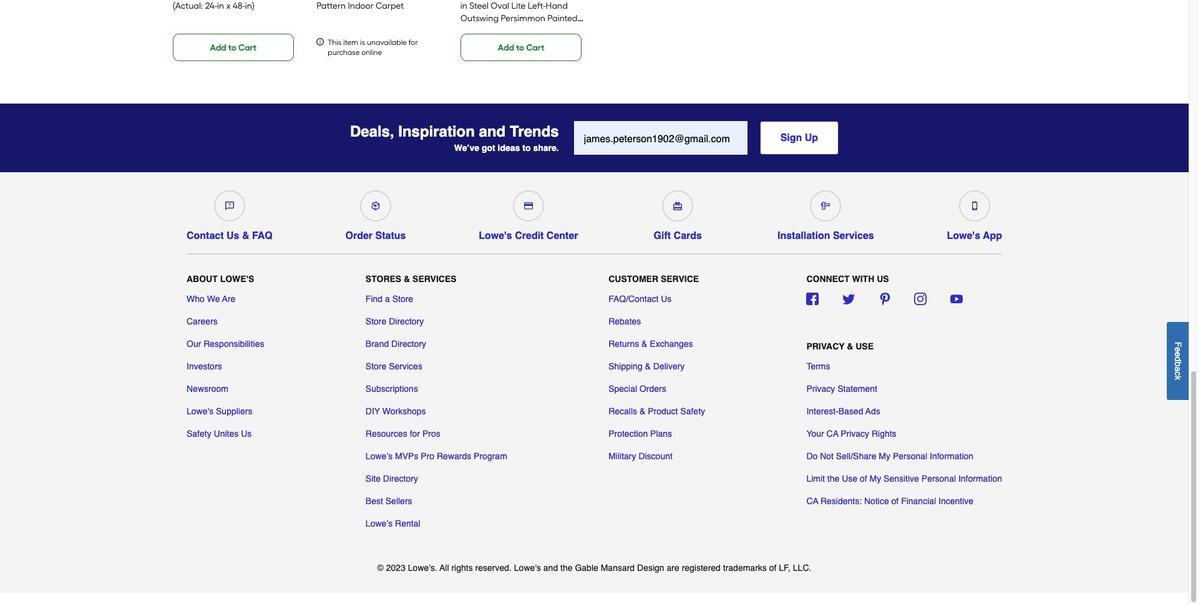 Task type: vqa. For each thing, say whether or not it's contained in the screenshot.
the and inside the THE DEALS, INSPIRATION AND TRENDS WE'VE GOT IDEAS TO SHARE.
yes



Task type: locate. For each thing, give the bounding box(es) containing it.
stores
[[366, 274, 402, 284]]

1 vertical spatial directory
[[392, 339, 427, 349]]

contact
[[187, 230, 224, 242]]

0 horizontal spatial cart
[[238, 42, 257, 53]]

0 horizontal spatial safety
[[187, 429, 211, 439]]

lowe's suppliers link
[[187, 405, 252, 418]]

my up notice
[[870, 474, 882, 484]]

store down stores & services
[[393, 294, 413, 304]]

add to cart link
[[173, 34, 294, 61], [461, 34, 582, 61]]

facebook image
[[807, 293, 819, 305]]

the inside 'link'
[[828, 474, 840, 484]]

us right contact
[[227, 230, 239, 242]]

1 vertical spatial and
[[544, 563, 558, 573]]

returns
[[609, 339, 639, 349]]

lowe's for lowe's rental
[[366, 519, 393, 529]]

best sellers
[[366, 496, 412, 506]]

for left pros
[[410, 429, 420, 439]]

ca right your
[[827, 429, 839, 439]]

site
[[366, 474, 381, 484]]

reserved.
[[475, 563, 512, 573]]

1 horizontal spatial the
[[828, 474, 840, 484]]

youtube image
[[951, 293, 963, 305]]

diy workshops link
[[366, 405, 426, 418]]

1 horizontal spatial of
[[860, 474, 868, 484]]

& up statement
[[847, 342, 854, 352]]

add to cart list item
[[173, 0, 297, 61], [461, 0, 585, 61]]

the left gable
[[561, 563, 573, 573]]

gable
[[575, 563, 599, 573]]

1 e from the top
[[1174, 347, 1184, 352]]

1 vertical spatial for
[[410, 429, 420, 439]]

information inside 'link'
[[959, 474, 1003, 484]]

0 vertical spatial and
[[479, 123, 506, 140]]

us
[[227, 230, 239, 242], [661, 294, 672, 304], [241, 429, 252, 439]]

site directory
[[366, 474, 418, 484]]

got
[[482, 143, 496, 153]]

0 horizontal spatial us
[[227, 230, 239, 242]]

2 add from the left
[[498, 42, 514, 53]]

careers
[[187, 317, 218, 327]]

0 vertical spatial safety
[[681, 406, 706, 416]]

0 vertical spatial directory
[[389, 317, 424, 327]]

my inside 'link'
[[870, 474, 882, 484]]

this item is unavailable for purchase online
[[328, 38, 418, 57]]

e
[[1174, 347, 1184, 352], [1174, 352, 1184, 357]]

trademarks
[[723, 563, 767, 573]]

1 vertical spatial personal
[[922, 474, 957, 484]]

services up connect with us
[[833, 230, 875, 242]]

privacy for privacy statement
[[807, 384, 836, 394]]

1 add to cart from the left
[[210, 42, 257, 53]]

©
[[377, 563, 384, 573]]

2 add to cart from the left
[[498, 42, 545, 53]]

my down rights on the bottom right
[[879, 451, 891, 461]]

investors
[[187, 362, 222, 371]]

of inside 'link'
[[860, 474, 868, 484]]

personal up incentive
[[922, 474, 957, 484]]

lowe's rental link
[[366, 518, 421, 530]]

for right unavailable
[[409, 38, 418, 47]]

1 horizontal spatial add to cart
[[498, 42, 545, 53]]

lowe's for lowe's mvps pro rewards program
[[366, 451, 393, 461]]

1 horizontal spatial a
[[1174, 367, 1184, 371]]

connect
[[807, 274, 850, 284]]

store directory link
[[366, 315, 424, 328]]

0 vertical spatial ca
[[827, 429, 839, 439]]

lowe's up the are
[[220, 274, 254, 284]]

0 horizontal spatial and
[[479, 123, 506, 140]]

store up brand
[[366, 317, 387, 327]]

gift cards link
[[651, 185, 705, 242]]

to inside deals, inspiration and trends we've got ideas to share.
[[523, 143, 531, 153]]

directory up sellers
[[383, 474, 418, 484]]

2 vertical spatial services
[[389, 362, 423, 371]]

services down brand directory on the bottom left of page
[[389, 362, 423, 371]]

we've
[[454, 143, 480, 153]]

brand directory
[[366, 339, 427, 349]]

of for my
[[860, 474, 868, 484]]

1 vertical spatial of
[[892, 496, 899, 506]]

to for second add to cart link from right
[[228, 42, 236, 53]]

lowe's left 'credit'
[[479, 230, 512, 242]]

1 vertical spatial my
[[870, 474, 882, 484]]

special
[[609, 384, 638, 394]]

limit the use of my sensitive personal information link
[[807, 473, 1003, 485]]

personal up limit the use of my sensitive personal information 'link'
[[893, 451, 928, 461]]

ca down limit
[[807, 496, 819, 506]]

0 horizontal spatial add
[[210, 42, 226, 53]]

lowe's for lowe's credit center
[[479, 230, 512, 242]]

1 horizontal spatial add to cart link
[[461, 34, 582, 61]]

privacy statement
[[807, 384, 878, 394]]

1 vertical spatial safety
[[187, 429, 211, 439]]

contact us & faq
[[187, 230, 273, 242]]

directory down store directory
[[392, 339, 427, 349]]

directory up brand directory on the bottom left of page
[[389, 317, 424, 327]]

Email Address email field
[[574, 121, 748, 155]]

lowe's down the best
[[366, 519, 393, 529]]

2 horizontal spatial of
[[892, 496, 899, 506]]

use for the
[[842, 474, 858, 484]]

0 vertical spatial my
[[879, 451, 891, 461]]

2 vertical spatial store
[[366, 362, 387, 371]]

purchase
[[328, 48, 360, 57]]

privacy up the terms
[[807, 342, 845, 352]]

cart
[[238, 42, 257, 53], [526, 42, 545, 53]]

diy
[[366, 406, 380, 416]]

a inside button
[[1174, 367, 1184, 371]]

0 horizontal spatial add to cart link
[[173, 34, 294, 61]]

0 vertical spatial privacy
[[807, 342, 845, 352]]

recalls & product safety link
[[609, 405, 706, 418]]

lowe's left app
[[947, 230, 981, 242]]

limit the use of my sensitive personal information
[[807, 474, 1003, 484]]

a up k
[[1174, 367, 1184, 371]]

& left "delivery"
[[645, 362, 651, 371]]

2 lowe's from the top
[[366, 519, 393, 529]]

stores & services
[[366, 274, 457, 284]]

exchanges
[[650, 339, 693, 349]]

of left lf,
[[770, 563, 777, 573]]

1 horizontal spatial and
[[544, 563, 558, 573]]

0 vertical spatial services
[[833, 230, 875, 242]]

safety right 'product'
[[681, 406, 706, 416]]

faq/contact us link
[[609, 293, 672, 305]]

rebates link
[[609, 315, 641, 328]]

1 vertical spatial privacy
[[807, 384, 836, 394]]

mobile image
[[971, 202, 979, 210]]

your ca privacy rights link
[[807, 428, 897, 440]]

a right the find
[[385, 294, 390, 304]]

privacy inside your ca privacy rights link
[[841, 429, 870, 439]]

lowe's suppliers
[[187, 406, 252, 416]]

2 vertical spatial us
[[241, 429, 252, 439]]

1 lowe's from the top
[[366, 451, 393, 461]]

privacy up interest-
[[807, 384, 836, 394]]

of for financial
[[892, 496, 899, 506]]

1 vertical spatial the
[[561, 563, 573, 573]]

1 add from the left
[[210, 42, 226, 53]]

2 horizontal spatial us
[[661, 294, 672, 304]]

gift cards
[[654, 230, 702, 242]]

1 horizontal spatial add
[[498, 42, 514, 53]]

and inside deals, inspiration and trends we've got ideas to share.
[[479, 123, 506, 140]]

pro
[[421, 451, 435, 461]]

use for &
[[856, 342, 874, 352]]

2 vertical spatial privacy
[[841, 429, 870, 439]]

services up find a store link
[[413, 274, 457, 284]]

lowe's down newsroom link
[[187, 406, 214, 416]]

1 vertical spatial lowe's
[[366, 519, 393, 529]]

ideas
[[498, 143, 520, 153]]

& right stores
[[404, 274, 410, 284]]

0 horizontal spatial the
[[561, 563, 573, 573]]

add to cart for first add to cart link from right
[[498, 42, 545, 53]]

use up statement
[[856, 342, 874, 352]]

protection
[[609, 429, 648, 439]]

pickup image
[[371, 202, 380, 210]]

lowe's up site
[[366, 451, 393, 461]]

1 cart from the left
[[238, 42, 257, 53]]

us down customer service
[[661, 294, 672, 304]]

customer service
[[609, 274, 699, 284]]

store for directory
[[366, 317, 387, 327]]

recalls
[[609, 406, 638, 416]]

0 vertical spatial use
[[856, 342, 874, 352]]

and up got
[[479, 123, 506, 140]]

trends
[[510, 123, 559, 140]]

2 add to cart link from the left
[[461, 34, 582, 61]]

lowe's credit center link
[[479, 185, 578, 242]]

rights
[[872, 429, 897, 439]]

directory
[[389, 317, 424, 327], [392, 339, 427, 349], [383, 474, 418, 484]]

0 vertical spatial personal
[[893, 451, 928, 461]]

plans
[[651, 429, 673, 439]]

& right returns
[[642, 339, 648, 349]]

sensitive
[[884, 474, 920, 484]]

use down sell/share
[[842, 474, 858, 484]]

use inside 'link'
[[842, 474, 858, 484]]

site directory link
[[366, 473, 418, 485]]

privacy inside privacy statement link
[[807, 384, 836, 394]]

1 vertical spatial store
[[366, 317, 387, 327]]

2 add to cart list item from the left
[[461, 0, 585, 61]]

add
[[210, 42, 226, 53], [498, 42, 514, 53]]

online
[[362, 48, 382, 57]]

order
[[346, 230, 373, 242]]

gift
[[654, 230, 671, 242]]

0 vertical spatial for
[[409, 38, 418, 47]]

0 vertical spatial us
[[227, 230, 239, 242]]

0 vertical spatial information
[[930, 451, 974, 461]]

of right notice
[[892, 496, 899, 506]]

safety
[[681, 406, 706, 416], [187, 429, 211, 439]]

residents:
[[821, 496, 862, 506]]

military discount link
[[609, 450, 673, 463]]

0 horizontal spatial add to cart list item
[[173, 0, 297, 61]]

1 vertical spatial use
[[842, 474, 858, 484]]

0 horizontal spatial add to cart
[[210, 42, 257, 53]]

statement
[[838, 384, 878, 394]]

0 vertical spatial of
[[860, 474, 868, 484]]

this item is unavailable for purchase online list item
[[317, 0, 441, 61]]

safety left unites
[[187, 429, 211, 439]]

us right unites
[[241, 429, 252, 439]]

special orders link
[[609, 383, 667, 395]]

0 vertical spatial lowe's
[[366, 451, 393, 461]]

0 vertical spatial the
[[828, 474, 840, 484]]

discount
[[639, 451, 673, 461]]

are
[[222, 294, 236, 304]]

1 horizontal spatial safety
[[681, 406, 706, 416]]

1 horizontal spatial add to cart list item
[[461, 0, 585, 61]]

1 add to cart link from the left
[[173, 34, 294, 61]]

personal
[[893, 451, 928, 461], [922, 474, 957, 484]]

& right recalls
[[640, 406, 646, 416]]

lowe's right reserved.
[[514, 563, 541, 573]]

gift card image
[[674, 202, 683, 210]]

directory for site directory
[[383, 474, 418, 484]]

of down sell/share
[[860, 474, 868, 484]]

0 vertical spatial a
[[385, 294, 390, 304]]

ads
[[866, 406, 881, 416]]

& for returns & exchanges
[[642, 339, 648, 349]]

0 horizontal spatial of
[[770, 563, 777, 573]]

and left gable
[[544, 563, 558, 573]]

responsibilities
[[204, 339, 264, 349]]

the right limit
[[828, 474, 840, 484]]

1 horizontal spatial cart
[[526, 42, 545, 53]]

who we are link
[[187, 293, 236, 305]]

1 vertical spatial us
[[661, 294, 672, 304]]

& for shipping & delivery
[[645, 362, 651, 371]]

we
[[207, 294, 220, 304]]

sell/share
[[837, 451, 877, 461]]

your
[[807, 429, 825, 439]]

protection plans
[[609, 429, 673, 439]]

share.
[[533, 143, 559, 153]]

store down brand
[[366, 362, 387, 371]]

lowe's mvps pro rewards program
[[366, 451, 507, 461]]

e up d
[[1174, 347, 1184, 352]]

for
[[409, 38, 418, 47], [410, 429, 420, 439]]

workshops
[[383, 406, 426, 416]]

privacy up sell/share
[[841, 429, 870, 439]]

2 vertical spatial directory
[[383, 474, 418, 484]]

e up 'b'
[[1174, 352, 1184, 357]]

1 vertical spatial ca
[[807, 496, 819, 506]]

shipping & delivery link
[[609, 360, 685, 373]]

military
[[609, 451, 637, 461]]

f e e d b a c k button
[[1168, 322, 1189, 400]]

1 vertical spatial information
[[959, 474, 1003, 484]]

up
[[805, 132, 819, 144]]

1 vertical spatial a
[[1174, 367, 1184, 371]]

& for stores & services
[[404, 274, 410, 284]]

a
[[385, 294, 390, 304], [1174, 367, 1184, 371]]

2 cart from the left
[[526, 42, 545, 53]]

investors link
[[187, 360, 222, 373]]



Task type: describe. For each thing, give the bounding box(es) containing it.
best
[[366, 496, 383, 506]]

privacy for privacy & use
[[807, 342, 845, 352]]

add for first add to cart link from right
[[498, 42, 514, 53]]

protection plans link
[[609, 428, 673, 440]]

registered
[[682, 563, 721, 573]]

do
[[807, 451, 818, 461]]

your ca privacy rights
[[807, 429, 897, 439]]

shipping
[[609, 362, 643, 371]]

1 horizontal spatial ca
[[827, 429, 839, 439]]

dimensions image
[[822, 202, 831, 210]]

b
[[1174, 362, 1184, 367]]

brand
[[366, 339, 389, 349]]

find a store link
[[366, 293, 413, 305]]

shipping & delivery
[[609, 362, 685, 371]]

financial
[[902, 496, 937, 506]]

unites
[[214, 429, 239, 439]]

terms link
[[807, 360, 831, 373]]

& for recalls & product safety
[[640, 406, 646, 416]]

lowe's for lowe's suppliers
[[187, 406, 214, 416]]

2023
[[386, 563, 406, 573]]

limit
[[807, 474, 825, 484]]

& for privacy & use
[[847, 342, 854, 352]]

add for second add to cart link from right
[[210, 42, 226, 53]]

subscriptions
[[366, 384, 418, 394]]

unavailable
[[367, 38, 407, 47]]

notice
[[865, 496, 890, 506]]

inspiration
[[399, 123, 475, 140]]

installation services link
[[778, 185, 875, 242]]

credit card image
[[524, 202, 533, 210]]

are
[[667, 563, 680, 573]]

product
[[648, 406, 678, 416]]

sign up form
[[574, 121, 839, 155]]

us
[[877, 274, 889, 284]]

rewards
[[437, 451, 472, 461]]

terms
[[807, 362, 831, 371]]

is
[[360, 38, 365, 47]]

installation
[[778, 230, 831, 242]]

cards
[[674, 230, 702, 242]]

status
[[376, 230, 406, 242]]

sign up button
[[760, 121, 839, 155]]

services for installation services
[[833, 230, 875, 242]]

credit
[[515, 230, 544, 242]]

& left faq at the top left of page
[[242, 230, 249, 242]]

personal inside 'link'
[[922, 474, 957, 484]]

to for first add to cart link from right
[[516, 42, 525, 53]]

directory for store directory
[[389, 317, 424, 327]]

find
[[366, 294, 383, 304]]

services for store services
[[389, 362, 423, 371]]

2 vertical spatial of
[[770, 563, 777, 573]]

f e e d b a c k
[[1174, 342, 1184, 380]]

suppliers
[[216, 406, 252, 416]]

1 horizontal spatial us
[[241, 429, 252, 439]]

do not sell/share my personal information link
[[807, 450, 974, 463]]

military discount
[[609, 451, 673, 461]]

brand directory link
[[366, 338, 427, 350]]

lowe's for lowe's app
[[947, 230, 981, 242]]

orders
[[640, 384, 667, 394]]

our responsibilities
[[187, 339, 264, 349]]

not
[[821, 451, 834, 461]]

item
[[343, 38, 359, 47]]

rental
[[395, 519, 421, 529]]

0 vertical spatial store
[[393, 294, 413, 304]]

rebates
[[609, 317, 641, 327]]

for inside this item is unavailable for purchase online
[[409, 38, 418, 47]]

rights
[[452, 563, 473, 573]]

us for contact
[[227, 230, 239, 242]]

add to cart for second add to cart link from right
[[210, 42, 257, 53]]

returns & exchanges link
[[609, 338, 693, 350]]

deals, inspiration and trends we've got ideas to share.
[[350, 123, 559, 153]]

delivery
[[654, 362, 685, 371]]

twitter image
[[843, 293, 855, 305]]

incentive
[[939, 496, 974, 506]]

installation services
[[778, 230, 875, 242]]

store for services
[[366, 362, 387, 371]]

cart for second add to cart link from right
[[238, 42, 257, 53]]

cart for first add to cart link from right
[[526, 42, 545, 53]]

mvps
[[395, 451, 419, 461]]

2 e from the top
[[1174, 352, 1184, 357]]

all
[[440, 563, 449, 573]]

store services
[[366, 362, 423, 371]]

instagram image
[[915, 293, 927, 305]]

who we are
[[187, 294, 236, 304]]

pinterest image
[[879, 293, 891, 305]]

1 add to cart list item from the left
[[173, 0, 297, 61]]

find a store
[[366, 294, 413, 304]]

our responsibilities link
[[187, 338, 264, 350]]

program
[[474, 451, 507, 461]]

ca residents: notice of financial incentive
[[807, 496, 974, 506]]

lowe's credit center
[[479, 230, 578, 242]]

subscriptions link
[[366, 383, 418, 395]]

about lowe's
[[187, 274, 254, 284]]

sign
[[781, 132, 802, 144]]

deals,
[[350, 123, 394, 140]]

store directory
[[366, 317, 424, 327]]

center
[[547, 230, 578, 242]]

interest-based ads
[[807, 406, 881, 416]]

© 2023 lowe's. all rights reserved. lowe's and the gable mansard design are registered trademarks of lf, llc.
[[377, 563, 812, 573]]

faq
[[252, 230, 273, 242]]

directory for brand directory
[[392, 339, 427, 349]]

llc.
[[793, 563, 812, 573]]

0 horizontal spatial a
[[385, 294, 390, 304]]

resources
[[366, 429, 408, 439]]

customer care image
[[225, 202, 234, 210]]

interest-
[[807, 406, 839, 416]]

0 horizontal spatial ca
[[807, 496, 819, 506]]

us for faq/contact
[[661, 294, 672, 304]]

1 vertical spatial services
[[413, 274, 457, 284]]



